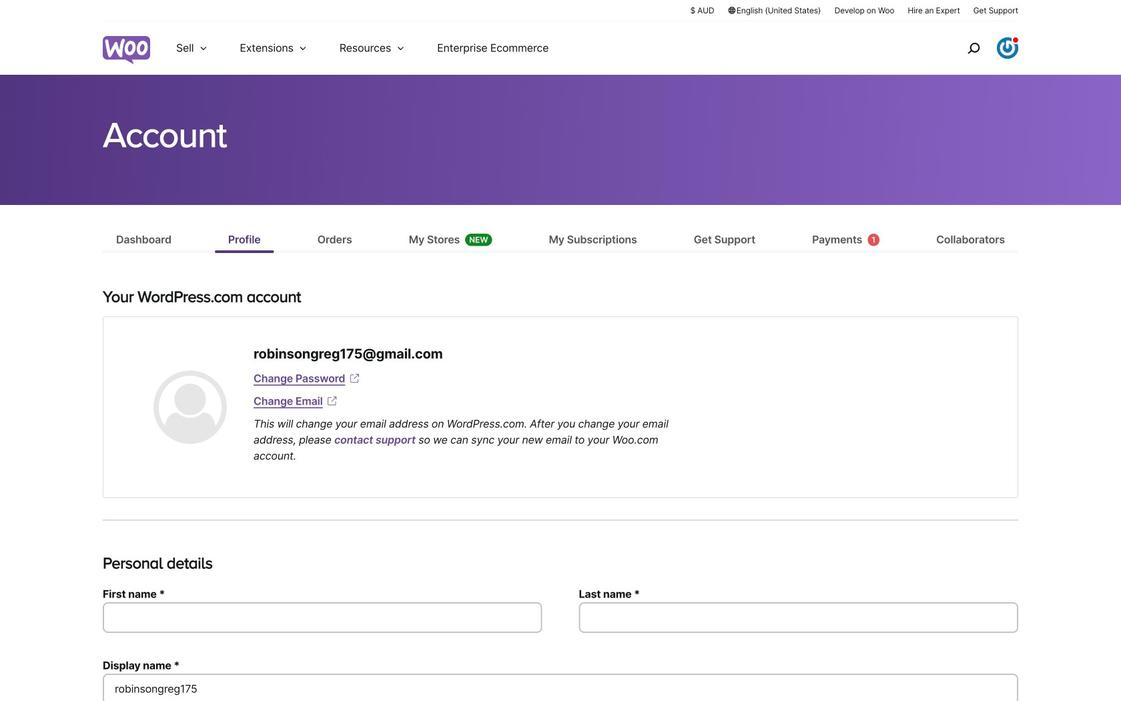Task type: locate. For each thing, give the bounding box(es) containing it.
None text field
[[103, 602, 542, 633], [103, 674, 1019, 701], [103, 602, 542, 633], [103, 674, 1019, 701]]

gravatar image image
[[154, 371, 227, 444]]

None text field
[[579, 602, 1019, 633]]

external link image
[[326, 395, 339, 408]]



Task type: vqa. For each thing, say whether or not it's contained in the screenshot.
Open account menu icon
yes



Task type: describe. For each thing, give the bounding box(es) containing it.
search image
[[963, 37, 985, 59]]

external link image
[[348, 372, 361, 385]]

open account menu image
[[997, 37, 1019, 59]]

service navigation menu element
[[939, 26, 1019, 70]]



